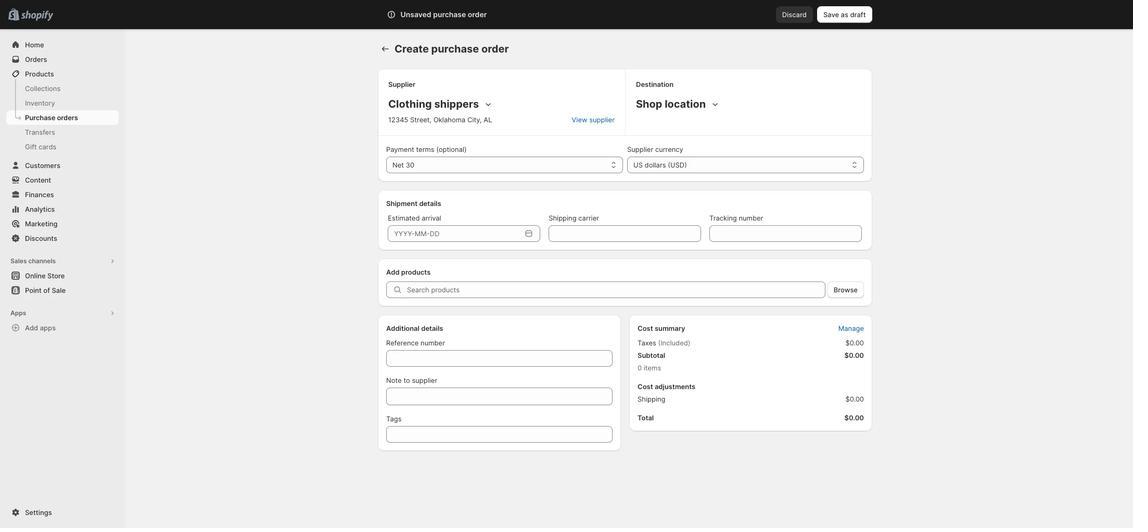 Task type: locate. For each thing, give the bounding box(es) containing it.
details up reference number
[[421, 324, 443, 333]]

sales channels button
[[6, 254, 119, 269]]

discard
[[782, 10, 807, 19]]

adjustments
[[655, 383, 696, 391]]

dollars
[[645, 161, 666, 169]]

0 horizontal spatial add
[[25, 324, 38, 332]]

shipment details
[[386, 199, 441, 208]]

transfers
[[25, 128, 55, 136]]

channels
[[28, 257, 56, 265]]

add left products
[[386, 268, 400, 277]]

1 vertical spatial purchase
[[431, 43, 479, 55]]

1 horizontal spatial shipping
[[638, 395, 666, 404]]

0 vertical spatial number
[[739, 214, 764, 222]]

0 vertical spatial details
[[419, 199, 441, 208]]

point of sale button
[[0, 283, 125, 298]]

cost
[[638, 324, 653, 333], [638, 383, 653, 391]]

1 horizontal spatial number
[[739, 214, 764, 222]]

supplier right view
[[590, 116, 615, 124]]

cost up the taxes
[[638, 324, 653, 333]]

clothing shippers
[[388, 98, 479, 110]]

analytics
[[25, 205, 55, 213]]

order
[[468, 10, 487, 19], [482, 43, 509, 55]]

0 vertical spatial order
[[468, 10, 487, 19]]

supplier up clothing
[[388, 80, 416, 89]]

payment
[[386, 145, 414, 154]]

products link
[[6, 67, 119, 81]]

$0.00 for total
[[845, 414, 864, 422]]

discounts link
[[6, 231, 119, 246]]

oklahoma
[[434, 116, 466, 124]]

1 vertical spatial supplier
[[627, 145, 654, 154]]

shipping carrier
[[549, 214, 599, 222]]

online
[[25, 272, 46, 280]]

content
[[25, 176, 51, 184]]

marketing
[[25, 220, 58, 228]]

$0.00 for subtotal
[[845, 351, 864, 360]]

to
[[404, 376, 410, 385]]

online store
[[25, 272, 65, 280]]

sales
[[10, 257, 27, 265]]

1 vertical spatial supplier
[[412, 376, 438, 385]]

Estimated arrival text field
[[388, 225, 522, 242]]

gift
[[25, 143, 37, 151]]

add inside button
[[25, 324, 38, 332]]

supplier
[[388, 80, 416, 89], [627, 145, 654, 154]]

discard link
[[776, 6, 813, 23]]

browse
[[834, 286, 858, 294]]

1 vertical spatial shipping
[[638, 395, 666, 404]]

shipping for shipping
[[638, 395, 666, 404]]

manage button
[[832, 321, 871, 336]]

0 horizontal spatial supplier
[[388, 80, 416, 89]]

shopify image
[[21, 11, 53, 21]]

1 vertical spatial add
[[25, 324, 38, 332]]

point of sale link
[[6, 283, 119, 298]]

(included)
[[658, 339, 691, 347]]

purchase right unsaved
[[433, 10, 466, 19]]

1 horizontal spatial supplier
[[627, 145, 654, 154]]

add apps
[[25, 324, 56, 332]]

summary
[[655, 324, 686, 333]]

draft
[[851, 10, 866, 19]]

tracking number
[[710, 214, 764, 222]]

supplier for supplier currency
[[627, 145, 654, 154]]

shipping down cost adjustments
[[638, 395, 666, 404]]

1 horizontal spatial supplier
[[590, 116, 615, 124]]

0 horizontal spatial shipping
[[549, 214, 577, 222]]

discounts
[[25, 234, 57, 243]]

details for additional details
[[421, 324, 443, 333]]

0 vertical spatial supplier
[[388, 80, 416, 89]]

supplier for supplier
[[388, 80, 416, 89]]

number for tracking number
[[739, 214, 764, 222]]

manage
[[839, 324, 864, 333]]

Shipping carrier text field
[[549, 225, 701, 242]]

0 vertical spatial purchase
[[433, 10, 466, 19]]

add products
[[386, 268, 431, 277]]

supplier right to
[[412, 376, 438, 385]]

orders
[[25, 55, 47, 64]]

analytics link
[[6, 202, 119, 217]]

0 items
[[638, 364, 661, 372]]

2 cost from the top
[[638, 383, 653, 391]]

payment terms (optional)
[[386, 145, 467, 154]]

note
[[386, 376, 402, 385]]

home link
[[6, 37, 119, 52]]

details
[[419, 199, 441, 208], [421, 324, 443, 333]]

purchase
[[25, 114, 55, 122]]

supplier currency
[[627, 145, 684, 154]]

cost down '0 items'
[[638, 383, 653, 391]]

0 vertical spatial shipping
[[549, 214, 577, 222]]

1 vertical spatial cost
[[638, 383, 653, 391]]

customers
[[25, 161, 60, 170]]

number right tracking
[[739, 214, 764, 222]]

shipment
[[386, 199, 418, 208]]

save as draft
[[824, 10, 866, 19]]

add for add apps
[[25, 324, 38, 332]]

number for reference number
[[421, 339, 445, 347]]

1 vertical spatial number
[[421, 339, 445, 347]]

us
[[634, 161, 643, 169]]

cost for cost summary
[[638, 324, 653, 333]]

1 horizontal spatial add
[[386, 268, 400, 277]]

0 vertical spatial add
[[386, 268, 400, 277]]

shipping for shipping carrier
[[549, 214, 577, 222]]

1 vertical spatial details
[[421, 324, 443, 333]]

tracking
[[710, 214, 737, 222]]

shipping left "carrier"
[[549, 214, 577, 222]]

currency
[[656, 145, 684, 154]]

1 cost from the top
[[638, 324, 653, 333]]

purchase orders
[[25, 114, 78, 122]]

0 vertical spatial cost
[[638, 324, 653, 333]]

order for unsaved purchase order
[[468, 10, 487, 19]]

30
[[406, 161, 415, 169]]

create
[[395, 43, 429, 55]]

number
[[739, 214, 764, 222], [421, 339, 445, 347]]

order for create purchase order
[[482, 43, 509, 55]]

tags
[[386, 415, 402, 423]]

store
[[47, 272, 65, 280]]

transfers link
[[6, 125, 119, 140]]

settings link
[[6, 506, 119, 520]]

0 vertical spatial supplier
[[590, 116, 615, 124]]

supplier up the us
[[627, 145, 654, 154]]

number down additional details
[[421, 339, 445, 347]]

0 horizontal spatial number
[[421, 339, 445, 347]]

add
[[386, 268, 400, 277], [25, 324, 38, 332]]

0 horizontal spatial supplier
[[412, 376, 438, 385]]

orders link
[[6, 52, 119, 67]]

purchase down unsaved purchase order on the top left of page
[[431, 43, 479, 55]]

details for shipment details
[[419, 199, 441, 208]]

cost for cost adjustments
[[638, 383, 653, 391]]

add left apps
[[25, 324, 38, 332]]

1 vertical spatial order
[[482, 43, 509, 55]]

details up the arrival on the left top of page
[[419, 199, 441, 208]]

search button
[[412, 6, 714, 23]]

shipping
[[549, 214, 577, 222], [638, 395, 666, 404]]

orders
[[57, 114, 78, 122]]

gift cards link
[[6, 140, 119, 154]]



Task type: describe. For each thing, give the bounding box(es) containing it.
location
[[665, 98, 706, 110]]

shippers
[[434, 98, 479, 110]]

reference number
[[386, 339, 445, 347]]

sale
[[52, 286, 66, 295]]

additional details
[[386, 324, 443, 333]]

note to supplier
[[386, 376, 438, 385]]

add for add products
[[386, 268, 400, 277]]

net
[[393, 161, 404, 169]]

apps button
[[6, 306, 119, 321]]

net 30
[[393, 161, 415, 169]]

purchase for create
[[431, 43, 479, 55]]

shop location button
[[634, 96, 723, 112]]

view
[[572, 116, 588, 124]]

total
[[638, 414, 654, 422]]

al
[[484, 116, 492, 124]]

save as draft button
[[817, 6, 872, 23]]

street,
[[410, 116, 432, 124]]

carrier
[[579, 214, 599, 222]]

products
[[401, 268, 431, 277]]

purchase for unsaved
[[433, 10, 466, 19]]

(optional)
[[436, 145, 467, 154]]

cost adjustments
[[638, 383, 696, 391]]

Note to supplier text field
[[386, 388, 613, 406]]

point of sale
[[25, 286, 66, 295]]

Search products text field
[[407, 282, 826, 298]]

clothing shippers button
[[386, 96, 496, 112]]

estimated
[[388, 214, 420, 222]]

$0.00 for shipping
[[846, 395, 864, 404]]

0
[[638, 364, 642, 372]]

collections link
[[6, 81, 119, 96]]

(usd)
[[668, 161, 687, 169]]

home
[[25, 41, 44, 49]]

gift cards
[[25, 143, 56, 151]]

city,
[[468, 116, 482, 124]]

marketing link
[[6, 217, 119, 231]]

collections
[[25, 84, 61, 93]]

finances
[[25, 191, 54, 199]]

online store link
[[6, 269, 119, 283]]

12345
[[388, 116, 408, 124]]

Tracking number text field
[[710, 225, 862, 242]]

create purchase order
[[395, 43, 509, 55]]

shop
[[636, 98, 663, 110]]

Tags text field
[[386, 426, 613, 443]]

settings
[[25, 509, 52, 517]]

taxes
[[638, 339, 657, 347]]

view supplier
[[572, 116, 615, 124]]

supplier inside dropdown button
[[590, 116, 615, 124]]

unsaved purchase order
[[401, 10, 487, 19]]

clothing
[[388, 98, 432, 110]]

taxes (included)
[[638, 339, 691, 347]]

cards
[[39, 143, 56, 151]]

add apps button
[[6, 321, 119, 335]]

us dollars (usd)
[[634, 161, 687, 169]]

Reference number text field
[[386, 350, 613, 367]]

subtotal
[[638, 351, 666, 360]]

inventory link
[[6, 96, 119, 110]]

apps
[[40, 324, 56, 332]]

sales channels
[[10, 257, 56, 265]]

products
[[25, 70, 54, 78]]

content link
[[6, 173, 119, 187]]

reference
[[386, 339, 419, 347]]

inventory
[[25, 99, 55, 107]]

items
[[644, 364, 661, 372]]

apps
[[10, 309, 26, 317]]

as
[[841, 10, 849, 19]]

customers link
[[6, 158, 119, 173]]

view supplier button
[[566, 112, 621, 127]]

search
[[429, 10, 451, 19]]

of
[[43, 286, 50, 295]]

arrival
[[422, 214, 441, 222]]

destination
[[636, 80, 674, 89]]

finances link
[[6, 187, 119, 202]]

purchase orders link
[[6, 110, 119, 125]]

additional
[[386, 324, 420, 333]]



Task type: vqa. For each thing, say whether or not it's contained in the screenshot.
1st Conversion rate from the top of the SETTINGS 'dialog'
no



